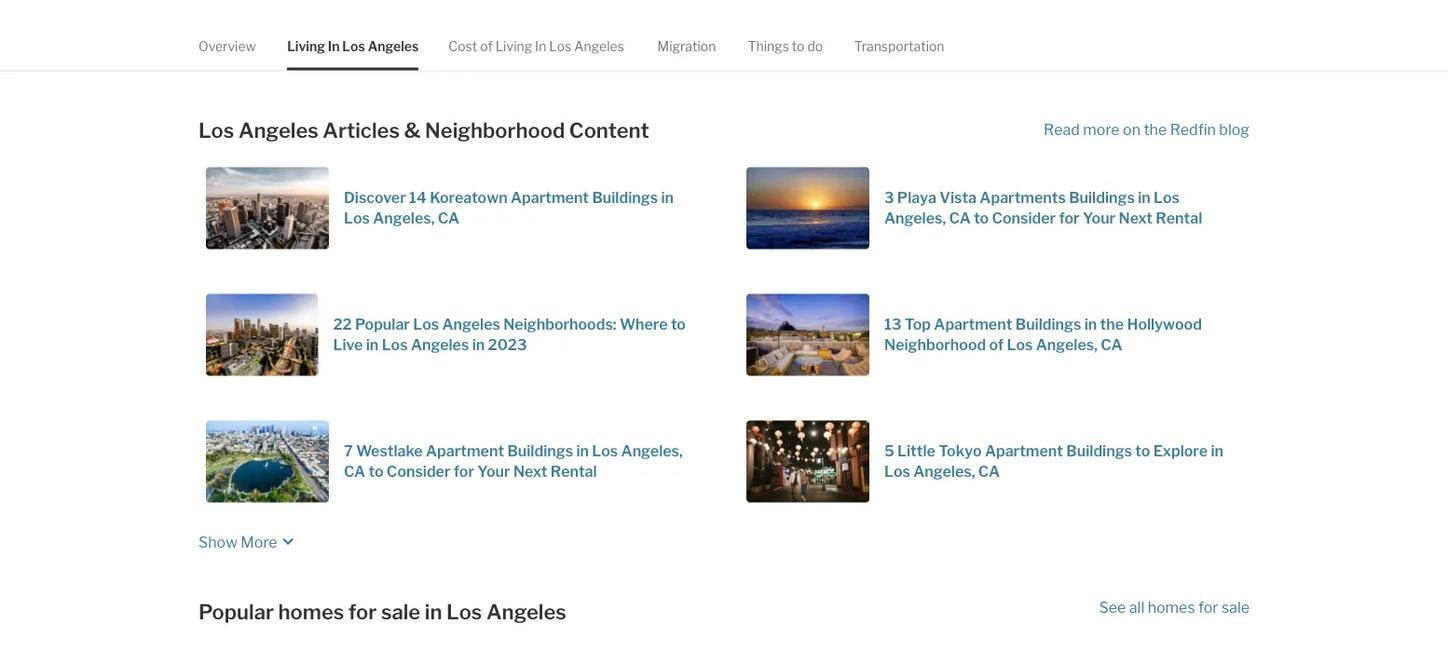 Task type: vqa. For each thing, say whether or not it's contained in the screenshot.
VARY
yes



Task type: locate. For each thing, give the bounding box(es) containing it.
cost
[[449, 38, 478, 54]]

13 top apartment buildings in the hollywood neighborhood of los angeles, ca link
[[747, 295, 1243, 377]]

0 vertical spatial neighborhood
[[425, 118, 565, 143]]

1 horizontal spatial of
[[990, 337, 1004, 355]]

3
[[885, 189, 895, 207]]

0 horizontal spatial rental
[[551, 463, 597, 482]]

top
[[905, 316, 931, 334]]

0 horizontal spatial consider
[[387, 463, 451, 482]]

0 horizontal spatial of
[[480, 38, 493, 54]]

neighborhood down the top
[[885, 337, 987, 355]]

blog article image for 22
[[206, 295, 318, 377]]

0 horizontal spatial in
[[328, 38, 340, 54]]

in inside 5 little tokyo apartment buildings to explore in los angeles, ca
[[1211, 443, 1224, 461]]

0 vertical spatial popular
[[355, 316, 410, 334]]

1 horizontal spatial rental
[[1156, 210, 1203, 228]]

in
[[328, 38, 340, 54], [535, 38, 547, 54]]

the
[[1144, 121, 1168, 139], [1101, 316, 1125, 334]]

0 horizontal spatial your
[[478, 463, 511, 482]]

1 vertical spatial the
[[1101, 316, 1125, 334]]

in inside discover 14 koreatown apartment buildings in los angeles, ca
[[661, 189, 674, 207]]

in inside 7 westlake apartment buildings in los angeles, ca to consider for your next rental
[[577, 443, 589, 461]]

sale
[[1222, 599, 1250, 617], [381, 600, 421, 626]]

0 horizontal spatial sale
[[381, 600, 421, 626]]

tokyo
[[939, 443, 982, 461]]

season
[[384, 51, 433, 69]]

1 in from the left
[[328, 38, 340, 54]]

to
[[792, 38, 805, 54], [974, 210, 989, 228], [671, 316, 686, 334], [1136, 443, 1151, 461], [369, 463, 384, 482]]

popular
[[355, 316, 410, 334], [199, 600, 274, 626]]

by
[[364, 51, 380, 69]]

in right prices
[[328, 38, 340, 54]]

blog article image for 5
[[747, 421, 870, 503]]

ca inside 13 top apartment buildings in the hollywood neighborhood of los angeles, ca
[[1101, 337, 1123, 355]]

neighborhood up koreatown
[[425, 118, 565, 143]]

your inside 3 playa vista apartments buildings in los angeles, ca to consider for your next rental
[[1083, 210, 1116, 228]]

blog article image for 13
[[747, 295, 870, 377]]

1 horizontal spatial your
[[1083, 210, 1116, 228]]

of inside 13 top apartment buildings in the hollywood neighborhood of los angeles, ca
[[990, 337, 1004, 355]]

transportation link
[[855, 22, 945, 70]]

read more on the redfin blog link
[[1044, 116, 1250, 145]]

consider
[[992, 210, 1056, 228], [387, 463, 451, 482]]

&
[[404, 118, 421, 143]]

0 vertical spatial next
[[1119, 210, 1153, 228]]

0 vertical spatial of
[[480, 38, 493, 54]]

buildings inside discover 14 koreatown apartment buildings in los angeles, ca
[[592, 189, 658, 207]]

to inside 3 playa vista apartments buildings in los angeles, ca to consider for your next rental
[[974, 210, 989, 228]]

rental
[[1156, 210, 1203, 228], [551, 463, 597, 482]]

apartment inside 7 westlake apartment buildings in los angeles, ca to consider for your next rental
[[426, 443, 504, 461]]

living left the vary
[[287, 38, 325, 54]]

living
[[287, 38, 325, 54], [496, 38, 532, 54]]

apartment right koreatown
[[511, 189, 589, 207]]

los inside 5 little tokyo apartment buildings to explore in los angeles, ca
[[885, 463, 911, 482]]

apartment right westlake
[[426, 443, 504, 461]]

apartment right the top
[[934, 316, 1013, 334]]

0 vertical spatial your
[[1083, 210, 1116, 228]]

next inside 7 westlake apartment buildings in los angeles, ca to consider for your next rental
[[514, 463, 548, 482]]

blog article image for 7
[[206, 421, 329, 503]]

of
[[480, 38, 493, 54], [990, 337, 1004, 355]]

angeles, inside discover 14 koreatown apartment buildings in los angeles, ca
[[373, 210, 435, 228]]

buildings inside 13 top apartment buildings in the hollywood neighborhood of los angeles, ca
[[1016, 316, 1082, 334]]

los
[[342, 38, 365, 54], [549, 38, 572, 54], [199, 118, 234, 143], [1154, 189, 1180, 207], [344, 210, 370, 228], [413, 316, 439, 334], [382, 337, 408, 355], [1007, 337, 1033, 355], [592, 443, 618, 461], [885, 463, 911, 482], [447, 600, 482, 626]]

read
[[1044, 121, 1080, 139]]

show
[[199, 534, 238, 552]]

14
[[409, 189, 427, 207]]

living in los angeles
[[287, 38, 419, 54]]

los inside 3 playa vista apartments buildings in los angeles, ca to consider for your next rental
[[1154, 189, 1180, 207]]

consider down the apartments
[[992, 210, 1056, 228]]

ca
[[438, 210, 460, 228], [950, 210, 971, 228], [1101, 337, 1123, 355], [344, 463, 366, 482], [979, 463, 1000, 482]]

apartment
[[511, 189, 589, 207], [934, 316, 1013, 334], [426, 443, 504, 461], [985, 443, 1064, 461]]

discover
[[344, 189, 406, 207]]

1 vertical spatial rental
[[551, 463, 597, 482]]

buildings inside 5 little tokyo apartment buildings to explore in los angeles, ca
[[1067, 443, 1133, 461]]

living inside "link"
[[496, 38, 532, 54]]

for
[[1060, 210, 1080, 228], [454, 463, 475, 482], [1199, 599, 1219, 617], [349, 600, 377, 626]]

1 horizontal spatial in
[[535, 38, 547, 54]]

2 living from the left
[[496, 38, 532, 54]]

1 vertical spatial neighborhood
[[885, 337, 987, 355]]

last updated: 2023-09-30
[[1061, 51, 1250, 69]]

3 playa vista apartments buildings in los angeles, ca to consider for your next rental link
[[747, 168, 1243, 250]]

1 vertical spatial next
[[514, 463, 548, 482]]

in
[[661, 189, 674, 207], [1139, 189, 1151, 207], [1085, 316, 1098, 334], [366, 337, 379, 355], [472, 337, 485, 355], [577, 443, 589, 461], [1211, 443, 1224, 461], [425, 600, 442, 626]]

ca inside 3 playa vista apartments buildings in los angeles, ca to consider for your next rental
[[950, 210, 971, 228]]

to left explore
[[1136, 443, 1151, 461]]

1 horizontal spatial living
[[496, 38, 532, 54]]

for inside 3 playa vista apartments buildings in los angeles, ca to consider for your next rental
[[1060, 210, 1080, 228]]

hollywood
[[1128, 316, 1203, 334]]

westlake
[[356, 443, 423, 461]]

1 horizontal spatial the
[[1144, 121, 1168, 139]]

the left the hollywood
[[1101, 316, 1125, 334]]

buildings inside 7 westlake apartment buildings in los angeles, ca to consider for your next rental
[[508, 443, 573, 461]]

0 horizontal spatial next
[[514, 463, 548, 482]]

transportation
[[855, 38, 945, 54]]

to right where
[[671, 316, 686, 334]]

3 playa vista apartments buildings in los angeles, ca to consider for your next rental
[[885, 189, 1203, 228]]

popular inside 22 popular los angeles neighborhoods: where to live in los angeles in 2023
[[355, 316, 410, 334]]

1 vertical spatial consider
[[387, 463, 451, 482]]

content
[[570, 118, 650, 143]]

next inside 3 playa vista apartments buildings in los angeles, ca to consider for your next rental
[[1119, 210, 1153, 228]]

popular right 22
[[355, 316, 410, 334]]

to down vista
[[974, 210, 989, 228]]

0 horizontal spatial living
[[287, 38, 325, 54]]

7
[[344, 443, 353, 461]]

1 vertical spatial of
[[990, 337, 1004, 355]]

09-
[[1205, 51, 1230, 69]]

vary
[[330, 51, 360, 69]]

1 horizontal spatial neighborhood
[[885, 337, 987, 355]]

the right on
[[1144, 121, 1168, 139]]

0 vertical spatial rental
[[1156, 210, 1203, 228]]

buildings inside 3 playa vista apartments buildings in los angeles, ca to consider for your next rental
[[1070, 189, 1135, 207]]

1 horizontal spatial next
[[1119, 210, 1153, 228]]

cost of living in los angeles link
[[449, 22, 624, 70]]

explore
[[1154, 443, 1208, 461]]

0 horizontal spatial popular
[[199, 600, 274, 626]]

7 westlake apartment buildings in los angeles, ca to consider for your next rental link
[[206, 421, 702, 503]]

1 horizontal spatial consider
[[992, 210, 1056, 228]]

overview
[[199, 38, 256, 54]]

homes
[[1148, 599, 1196, 617], [278, 600, 344, 626]]

2 in from the left
[[535, 38, 547, 54]]

buildings
[[592, 189, 658, 207], [1070, 189, 1135, 207], [1016, 316, 1082, 334], [508, 443, 573, 461], [1067, 443, 1133, 461]]

discover 14 koreatown apartment buildings in los angeles, ca link
[[206, 168, 702, 250]]

living right the cost
[[496, 38, 532, 54]]

los inside discover 14 koreatown apartment buildings in los angeles, ca
[[344, 210, 370, 228]]

1 living from the left
[[287, 38, 325, 54]]

in inside 13 top apartment buildings in the hollywood neighborhood of los angeles, ca
[[1085, 316, 1098, 334]]

to left do
[[792, 38, 805, 54]]

angeles,
[[373, 210, 435, 228], [885, 210, 947, 228], [1037, 337, 1098, 355], [621, 443, 683, 461], [914, 463, 976, 482]]

do
[[808, 38, 824, 54]]

for inside 7 westlake apartment buildings in los angeles, ca to consider for your next rental
[[454, 463, 475, 482]]

show more link
[[199, 526, 300, 554]]

buildings for koreatown
[[592, 189, 658, 207]]

neighborhood
[[425, 118, 565, 143], [885, 337, 987, 355]]

in right the cost
[[535, 38, 547, 54]]

koreatown
[[430, 189, 508, 207]]

to down westlake
[[369, 463, 384, 482]]

blog article image
[[206, 168, 329, 250], [747, 168, 870, 250], [206, 295, 318, 377], [747, 295, 870, 377], [206, 421, 329, 503], [747, 421, 870, 503]]

0 horizontal spatial the
[[1101, 316, 1125, 334]]

1 vertical spatial popular
[[199, 600, 274, 626]]

popular down "show more"
[[199, 600, 274, 626]]

1 vertical spatial your
[[478, 463, 511, 482]]

5
[[885, 443, 895, 461]]

apartment right tokyo
[[985, 443, 1064, 461]]

1 horizontal spatial popular
[[355, 316, 410, 334]]

blog
[[1220, 121, 1250, 139]]

angeles, inside 3 playa vista apartments buildings in los angeles, ca to consider for your next rental
[[885, 210, 947, 228]]

next
[[1119, 210, 1153, 228], [514, 463, 548, 482]]

30
[[1230, 51, 1250, 69]]

22 popular los angeles neighborhoods: where to live in los angeles in 2023 link
[[206, 295, 702, 377]]

consider down westlake
[[387, 463, 451, 482]]

angeles, inside 5 little tokyo apartment buildings to explore in los angeles, ca
[[914, 463, 976, 482]]

angeles
[[368, 38, 419, 54], [575, 38, 624, 54], [239, 118, 319, 143], [442, 316, 501, 334], [411, 337, 469, 355], [487, 600, 567, 626]]

overview link
[[199, 22, 256, 70]]

0 vertical spatial consider
[[992, 210, 1056, 228]]

living in los angeles link
[[287, 22, 419, 70]]

your
[[1083, 210, 1116, 228], [478, 463, 511, 482]]



Task type: describe. For each thing, give the bounding box(es) containing it.
more
[[241, 534, 278, 552]]

on
[[1124, 121, 1141, 139]]

angeles inside "link"
[[575, 38, 624, 54]]

buildings for vista
[[1070, 189, 1135, 207]]

ca inside 5 little tokyo apartment buildings to explore in los angeles, ca
[[979, 463, 1000, 482]]

rental inside 3 playa vista apartments buildings in los angeles, ca to consider for your next rental
[[1156, 210, 1203, 228]]

see
[[1100, 599, 1127, 617]]

last
[[1061, 51, 1092, 69]]

neighborhood inside 13 top apartment buildings in the hollywood neighborhood of los angeles, ca
[[885, 337, 987, 355]]

popular homes for sale in los angeles
[[199, 600, 567, 626]]

where
[[620, 316, 668, 334]]

los inside 7 westlake apartment buildings in los angeles, ca to consider for your next rental
[[592, 443, 618, 461]]

migration
[[658, 38, 716, 54]]

playa
[[898, 189, 937, 207]]

more
[[1084, 121, 1120, 139]]

show more
[[199, 534, 278, 552]]

consider inside 7 westlake apartment buildings in los angeles, ca to consider for your next rental
[[387, 463, 451, 482]]

angeles, inside 13 top apartment buildings in the hollywood neighborhood of los angeles, ca
[[1037, 337, 1098, 355]]

discover 14 koreatown apartment buildings in los angeles, ca
[[344, 189, 674, 228]]

los inside "link"
[[549, 38, 572, 54]]

to inside 22 popular los angeles neighborhoods: where to live in los angeles in 2023
[[671, 316, 686, 334]]

22 popular los angeles neighborhoods: where to live in los angeles in 2023
[[333, 316, 686, 355]]

buildings for tokyo
[[1067, 443, 1133, 461]]

blog article image for discover
[[206, 168, 329, 250]]

to inside 5 little tokyo apartment buildings to explore in los angeles, ca
[[1136, 443, 1151, 461]]

read more on the redfin blog
[[1044, 121, 1250, 139]]

migration link
[[658, 22, 716, 70]]

apartments
[[980, 189, 1066, 207]]

los inside 13 top apartment buildings in the hollywood neighborhood of los angeles, ca
[[1007, 337, 1033, 355]]

5 little tokyo apartment buildings to explore in los angeles, ca
[[885, 443, 1224, 482]]

articles
[[323, 118, 400, 143]]

see all homes for sale
[[1100, 599, 1250, 617]]

your inside 7 westlake apartment buildings in los angeles, ca to consider for your next rental
[[478, 463, 511, 482]]

vista
[[940, 189, 977, 207]]

apartment inside 13 top apartment buildings in the hollywood neighborhood of los angeles, ca
[[934, 316, 1013, 334]]

in inside 3 playa vista apartments buildings in los angeles, ca to consider for your next rental
[[1139, 189, 1151, 207]]

blog article image for 3
[[747, 168, 870, 250]]

see all homes for sale link
[[1100, 598, 1250, 628]]

note:
[[199, 51, 236, 69]]

ca inside 7 westlake apartment buildings in los angeles, ca to consider for your next rental
[[344, 463, 366, 482]]

1 horizontal spatial sale
[[1222, 599, 1250, 617]]

home
[[239, 51, 281, 69]]

things
[[748, 38, 790, 54]]

neighborhoods:
[[504, 316, 617, 334]]

13
[[885, 316, 902, 334]]

things to do link
[[748, 22, 824, 70]]

0 vertical spatial the
[[1144, 121, 1168, 139]]

redfin
[[1171, 121, 1217, 139]]

cost of living in los angeles
[[449, 38, 624, 54]]

apartment inside discover 14 koreatown apartment buildings in los angeles, ca
[[511, 189, 589, 207]]

to inside 7 westlake apartment buildings in los angeles, ca to consider for your next rental
[[369, 463, 384, 482]]

2023
[[488, 337, 527, 355]]

rental inside 7 westlake apartment buildings in los angeles, ca to consider for your next rental
[[551, 463, 597, 482]]

22
[[333, 316, 352, 334]]

2023-
[[1161, 51, 1205, 69]]

consider inside 3 playa vista apartments buildings in los angeles, ca to consider for your next rental
[[992, 210, 1056, 228]]

little
[[898, 443, 936, 461]]

ca inside discover 14 koreatown apartment buildings in los angeles, ca
[[438, 210, 460, 228]]

the inside 13 top apartment buildings in the hollywood neighborhood of los angeles, ca
[[1101, 316, 1125, 334]]

5 little tokyo apartment buildings to explore in los angeles, ca link
[[747, 421, 1243, 503]]

0 horizontal spatial neighborhood
[[425, 118, 565, 143]]

0 horizontal spatial homes
[[278, 600, 344, 626]]

of inside "link"
[[480, 38, 493, 54]]

all
[[1130, 599, 1145, 617]]

in inside "link"
[[535, 38, 547, 54]]

updated:
[[1095, 51, 1158, 69]]

note: home prices vary by season
[[199, 51, 433, 69]]

live
[[333, 337, 363, 355]]

apartment inside 5 little tokyo apartment buildings to explore in los angeles, ca
[[985, 443, 1064, 461]]

los angeles articles & neighborhood content
[[199, 118, 650, 143]]

things to do
[[748, 38, 824, 54]]

7 westlake apartment buildings in los angeles, ca to consider for your next rental
[[344, 443, 683, 482]]

1 horizontal spatial homes
[[1148, 599, 1196, 617]]

angeles, inside 7 westlake apartment buildings in los angeles, ca to consider for your next rental
[[621, 443, 683, 461]]

13 top apartment buildings in the hollywood neighborhood of los angeles, ca
[[885, 316, 1203, 355]]

prices
[[285, 51, 327, 69]]



